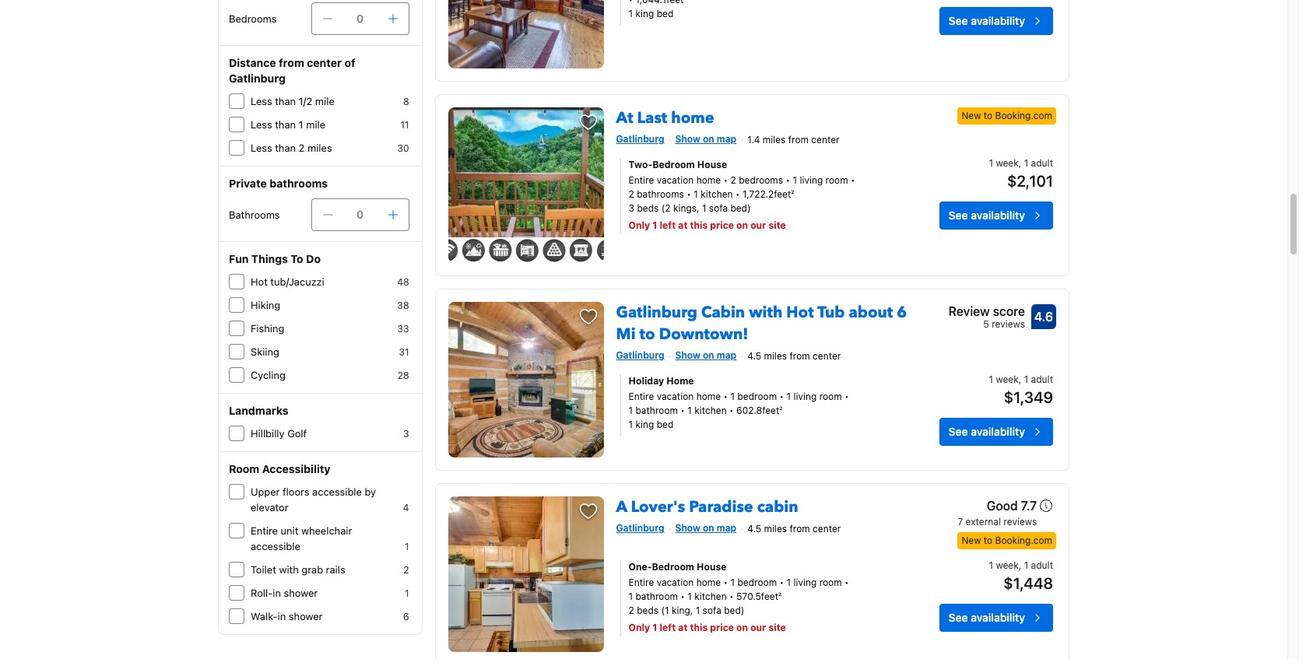 Task type: describe. For each thing, give the bounding box(es) containing it.
fun things to do
[[229, 252, 321, 265]]

reviews inside the review score 5 reviews
[[992, 318, 1025, 330]]

house for home
[[697, 159, 727, 170]]

a lover's paradise cabin
[[616, 497, 798, 518]]

5
[[983, 318, 989, 330]]

570.5feet²
[[737, 591, 782, 603]]

bedroom inside "one-bedroom house entire vacation home • 1 bedroom • 1 living room • 1 bathroom • 1 kitchen • 570.5feet² 2 beds (1 king, 1 sofa bed) only 1 left at this price on our site"
[[738, 577, 777, 589]]

room accessibility
[[229, 462, 331, 476]]

rails
[[326, 564, 345, 576]]

good
[[987, 499, 1018, 513]]

6 inside gatlinburg cabin with hot tub about 6 mi to downtown!
[[897, 302, 907, 323]]

4.6
[[1035, 310, 1053, 324]]

distance from center of gatlinburg
[[229, 56, 355, 85]]

entire inside two-bedroom house entire vacation home • 2 bedrooms • 1 living room • 2 bathrooms • 1 kitchen • 1,722.2feet² 3 beds (2 kings, 1 sofa bed) only 1 left at this price on our site
[[629, 174, 654, 186]]

1 bed from the top
[[657, 8, 674, 19]]

week for cabin
[[996, 560, 1019, 571]]

map for home
[[717, 133, 737, 145]]

bathrooms inside two-bedroom house entire vacation home • 2 bedrooms • 1 living room • 2 bathrooms • 1 kitchen • 1,722.2feet² 3 beds (2 kings, 1 sofa bed) only 1 left at this price on our site
[[637, 188, 684, 200]]

one-bedroom house entire vacation home • 1 bedroom • 1 living room • 1 bathroom • 1 kitchen • 570.5feet² 2 beds (1 king, 1 sofa bed) only 1 left at this price on our site
[[629, 561, 849, 634]]

$1,448
[[1004, 575, 1053, 592]]

less for less than 1 mile
[[251, 118, 272, 131]]

bed inside holiday home entire vacation home • 1 bedroom • 1 living room • 1 bathroom • 1 kitchen • 602.8feet² 1 king bed
[[657, 419, 674, 430]]

less than 1 mile
[[251, 118, 326, 131]]

$1,349
[[1004, 388, 1053, 406]]

4
[[403, 502, 409, 514]]

score
[[993, 304, 1025, 318]]

bathroom inside holiday home entire vacation home • 1 bedroom • 1 living room • 1 bathroom • 1 kitchen • 602.8feet² 1 king bed
[[636, 405, 678, 416]]

gatlinburg for at
[[616, 133, 664, 145]]

cabin
[[701, 302, 745, 323]]

entire inside "one-bedroom house entire vacation home • 1 bedroom • 1 living room • 1 bathroom • 1 kitchen • 570.5feet² 2 beds (1 king, 1 sofa bed) only 1 left at this price on our site"
[[629, 577, 654, 589]]

8
[[403, 96, 409, 107]]

only for last
[[629, 219, 650, 231]]

left for lover's
[[660, 622, 676, 634]]

gatlinburg inside distance from center of gatlinburg
[[229, 72, 286, 85]]

kitchen inside holiday home entire vacation home • 1 bedroom • 1 living room • 1 bathroom • 1 kitchen • 602.8feet² 1 king bed
[[695, 405, 727, 416]]

walk-in shower
[[251, 610, 323, 623]]

kitchen for home
[[701, 188, 733, 200]]

adult for cabin
[[1031, 560, 1053, 571]]

golf
[[287, 427, 307, 440]]

at last home image
[[448, 107, 604, 263]]

1.4 miles from center
[[747, 134, 840, 145]]

cycling
[[251, 369, 286, 381]]

miles down less than 1 mile
[[308, 142, 332, 154]]

bedrooms
[[739, 174, 783, 186]]

center for at last home
[[811, 134, 840, 145]]

show on map for last
[[675, 133, 737, 145]]

good 7.7 7 external reviews
[[958, 499, 1037, 528]]

1 week , 1 adult $1,448
[[989, 560, 1053, 592]]

distance
[[229, 56, 276, 69]]

external
[[966, 516, 1001, 528]]

see for a lover's paradise cabin
[[949, 611, 968, 624]]

sofa for home
[[709, 202, 728, 214]]

reviews inside good 7.7 7 external reviews
[[1004, 516, 1037, 528]]

to
[[291, 252, 303, 265]]

less than 1/2 mile
[[251, 95, 335, 107]]

1/2
[[299, 95, 312, 107]]

2 inside "one-bedroom house entire vacation home • 1 bedroom • 1 living room • 1 bathroom • 1 kitchen • 570.5feet² 2 beds (1 king, 1 sofa bed) only 1 left at this price on our site"
[[629, 605, 634, 617]]

bed) for paradise
[[724, 605, 744, 617]]

price for home
[[710, 219, 734, 231]]

kings,
[[673, 202, 700, 214]]

bedrooms
[[229, 12, 277, 25]]

walk-
[[251, 610, 278, 623]]

0 for bedrooms
[[357, 12, 364, 25]]

elevator
[[251, 501, 289, 514]]

than for 1/2
[[275, 95, 296, 107]]

4.5 for with
[[747, 350, 761, 362]]

beds for last
[[637, 202, 659, 214]]

availability for at last home
[[971, 209, 1025, 222]]

living for a lover's paradise cabin
[[794, 577, 817, 589]]

7
[[958, 516, 963, 528]]

our for paradise
[[751, 622, 766, 634]]

1 vertical spatial 6
[[403, 611, 409, 623]]

1 see availability from the top
[[949, 14, 1025, 27]]

3 inside two-bedroom house entire vacation home • 2 bedrooms • 1 living room • 2 bathrooms • 1 kitchen • 1,722.2feet² 3 beds (2 kings, 1 sofa bed) only 1 left at this price on our site
[[629, 202, 635, 214]]

2 new to booking.com from the top
[[962, 535, 1053, 546]]

28
[[398, 370, 409, 381]]

see availability for at last home
[[949, 209, 1025, 222]]

last
[[637, 107, 667, 128]]

house for paradise
[[697, 561, 727, 573]]

tub
[[818, 302, 845, 323]]

entire inside holiday home entire vacation home • 1 bedroom • 1 living room • 1 bathroom • 1 kitchen • 602.8feet² 1 king bed
[[629, 391, 654, 402]]

$2,101
[[1007, 172, 1053, 190]]

see availability link for at last home
[[939, 202, 1053, 230]]

site for at last home
[[769, 219, 786, 231]]

accessibility
[[262, 462, 331, 476]]

1 new from the top
[[962, 110, 981, 121]]

miles for gatlinburg cabin with hot tub about 6 mi to downtown!
[[764, 350, 787, 362]]

toilet with grab rails
[[251, 564, 345, 576]]

(2
[[661, 202, 671, 214]]

two-
[[629, 159, 653, 170]]

living for at last home
[[800, 174, 823, 186]]

see for at last home
[[949, 209, 968, 222]]

1.4
[[747, 134, 760, 145]]

at last home
[[616, 107, 714, 128]]

accessible inside entire unit wheelchair accessible
[[251, 540, 300, 553]]

31
[[399, 346, 409, 358]]

than for 1
[[275, 118, 296, 131]]

see availability for a lover's paradise cabin
[[949, 611, 1025, 624]]

hillbilly golf
[[251, 427, 307, 440]]

home inside two-bedroom house entire vacation home • 2 bedrooms • 1 living room • 2 bathrooms • 1 kitchen • 1,722.2feet² 3 beds (2 kings, 1 sofa bed) only 1 left at this price on our site
[[696, 174, 721, 186]]

at
[[616, 107, 633, 128]]

show on map for cabin
[[675, 350, 737, 361]]

roll-in shower
[[251, 587, 318, 599]]

1 see availability link from the top
[[939, 7, 1053, 35]]

1 vertical spatial with
[[279, 564, 299, 576]]

4.5 miles from center for cabin
[[747, 523, 841, 535]]

on for paradise
[[703, 522, 714, 534]]

beds for lover's
[[637, 605, 659, 617]]

king inside holiday home entire vacation home • 1 bedroom • 1 living room • 1 bathroom • 1 kitchen • 602.8feet² 1 king bed
[[636, 419, 654, 430]]

sofa for paradise
[[703, 605, 721, 617]]

4.5 for paradise
[[747, 523, 761, 535]]

0 vertical spatial hot
[[251, 276, 268, 288]]

price for paradise
[[710, 622, 734, 634]]

room
[[229, 462, 259, 476]]

than for 2
[[275, 142, 296, 154]]

7.7
[[1021, 499, 1037, 513]]

2 left bedrooms
[[731, 174, 736, 186]]

review
[[949, 304, 990, 318]]

vacation for last
[[657, 174, 694, 186]]

king,
[[672, 605, 693, 617]]

review score element
[[949, 302, 1025, 321]]

availability for gatlinburg cabin with hot tub about 6 mi to downtown!
[[971, 425, 1025, 438]]

only for lover's
[[629, 622, 650, 634]]

one-bedroom house link
[[629, 561, 892, 575]]

33
[[397, 323, 409, 335]]

two-bedroom house entire vacation home • 2 bedrooms • 1 living room • 2 bathrooms • 1 kitchen • 1,722.2feet² 3 beds (2 kings, 1 sofa bed) only 1 left at this price on our site
[[629, 159, 855, 231]]

2 vertical spatial to
[[984, 535, 993, 546]]

a lover's paradise cabin link
[[616, 490, 798, 518]]

hot inside gatlinburg cabin with hot tub about 6 mi to downtown!
[[786, 302, 814, 323]]

upper floors accessible by elevator
[[251, 486, 376, 514]]

do
[[306, 252, 321, 265]]

less for less than 2 miles
[[251, 142, 272, 154]]

1,722.2feet²
[[743, 188, 794, 200]]

holiday
[[629, 375, 664, 387]]

less for less than 1/2 mile
[[251, 95, 272, 107]]

38
[[397, 300, 409, 311]]

1 availability from the top
[[971, 14, 1025, 27]]

hot tub/jacuzzi
[[251, 276, 324, 288]]

upper
[[251, 486, 280, 498]]

toilet
[[251, 564, 276, 576]]

in for walk-
[[278, 610, 286, 623]]

at last home link
[[616, 101, 714, 128]]

downtown!
[[659, 324, 748, 345]]

kitchen for paradise
[[695, 591, 727, 603]]

availability for a lover's paradise cabin
[[971, 611, 1025, 624]]

adult inside 1 week , 1 adult $2,101
[[1031, 157, 1053, 169]]



Task type: vqa. For each thing, say whether or not it's contained in the screenshot.
flight within dropdown button
no



Task type: locate. For each thing, give the bounding box(es) containing it.
1 , from the top
[[1019, 157, 1022, 169]]

1 map from the top
[[717, 133, 737, 145]]

sofa right kings,
[[709, 202, 728, 214]]

gatlinburg down last
[[616, 133, 664, 145]]

show down a lover's paradise cabin
[[675, 522, 700, 534]]

1 vertical spatial our
[[751, 622, 766, 634]]

see for gatlinburg cabin with hot tub about 6 mi to downtown!
[[949, 425, 968, 438]]

0 vertical spatial only
[[629, 219, 650, 231]]

1 horizontal spatial 3
[[629, 202, 635, 214]]

site down 1,722.2feet²
[[769, 219, 786, 231]]

, inside 1 week , 1 adult $1,349
[[1019, 374, 1022, 385]]

than
[[275, 95, 296, 107], [275, 118, 296, 131], [275, 142, 296, 154]]

1 left from the top
[[660, 219, 676, 231]]

reviews down "7.7" at the right bottom of page
[[1004, 516, 1037, 528]]

1 vertical spatial bed
[[657, 419, 674, 430]]

less up less than 2 miles
[[251, 118, 272, 131]]

from for a lover's paradise cabin
[[790, 523, 810, 535]]

at down kings,
[[678, 219, 688, 231]]

2 vertical spatial week
[[996, 560, 1019, 571]]

•
[[724, 174, 728, 186], [786, 174, 790, 186], [851, 174, 855, 186], [687, 188, 691, 200], [736, 188, 740, 200], [724, 391, 728, 402], [780, 391, 784, 402], [845, 391, 849, 402], [681, 405, 685, 416], [729, 405, 734, 416], [724, 577, 728, 589], [780, 577, 784, 589], [845, 577, 849, 589], [681, 591, 685, 603], [729, 591, 734, 603]]

miles up holiday home link
[[764, 350, 787, 362]]

week
[[996, 157, 1019, 169], [996, 374, 1019, 385], [996, 560, 1019, 571]]

(1
[[661, 605, 669, 617]]

, for hot
[[1019, 374, 1022, 385]]

0 vertical spatial mile
[[315, 95, 335, 107]]

our inside "one-bedroom house entire vacation home • 1 bedroom • 1 living room • 1 bathroom • 1 kitchen • 570.5feet² 2 beds (1 king, 1 sofa bed) only 1 left at this price on our site"
[[751, 622, 766, 634]]

1 vertical spatial booking.com
[[995, 535, 1053, 546]]

1 week from the top
[[996, 157, 1019, 169]]

2 our from the top
[[751, 622, 766, 634]]

our down 570.5feet²
[[751, 622, 766, 634]]

1 beds from the top
[[637, 202, 659, 214]]

1 vertical spatial new to booking.com
[[962, 535, 1053, 546]]

living
[[800, 174, 823, 186], [794, 391, 817, 402], [794, 577, 817, 589]]

house down a lover's paradise cabin
[[697, 561, 727, 573]]

in down roll-in shower at the left bottom
[[278, 610, 286, 623]]

mile
[[315, 95, 335, 107], [306, 118, 326, 131]]

, for cabin
[[1019, 560, 1022, 571]]

map down downtown!
[[717, 350, 737, 361]]

4 see availability from the top
[[949, 611, 1025, 624]]

2
[[299, 142, 305, 154], [731, 174, 736, 186], [629, 188, 634, 200], [403, 564, 409, 576], [629, 605, 634, 617]]

from up less than 1/2 mile
[[279, 56, 304, 69]]

3 less from the top
[[251, 142, 272, 154]]

bathroom
[[636, 405, 678, 416], [636, 591, 678, 603]]

room down 1.4 miles from center
[[826, 174, 848, 186]]

week up $2,101
[[996, 157, 1019, 169]]

vacation inside holiday home entire vacation home • 1 bedroom • 1 living room • 1 bathroom • 1 kitchen • 602.8feet² 1 king bed
[[657, 391, 694, 402]]

3 , from the top
[[1019, 560, 1022, 571]]

see availability link for gatlinburg cabin with hot tub about 6 mi to downtown!
[[939, 418, 1053, 446]]

bedroom up 602.8feet²
[[738, 391, 777, 402]]

see
[[949, 14, 968, 27], [949, 209, 968, 222], [949, 425, 968, 438], [949, 611, 968, 624]]

0 vertical spatial adult
[[1031, 157, 1053, 169]]

left inside two-bedroom house entire vacation home • 2 bedrooms • 1 living room • 2 bathrooms • 1 kitchen • 1,722.2feet² 3 beds (2 kings, 1 sofa bed) only 1 left at this price on our site
[[660, 219, 676, 231]]

bed) inside two-bedroom house entire vacation home • 2 bedrooms • 1 living room • 2 bathrooms • 1 kitchen • 1,722.2feet² 3 beds (2 kings, 1 sofa bed) only 1 left at this price on our site
[[731, 202, 751, 214]]

at for home
[[678, 219, 688, 231]]

1 king from the top
[[636, 8, 654, 19]]

3 see availability link from the top
[[939, 418, 1053, 446]]

1 our from the top
[[751, 219, 766, 231]]

house
[[697, 159, 727, 170], [697, 561, 727, 573]]

2 vertical spatial show
[[675, 522, 700, 534]]

vacation inside "one-bedroom house entire vacation home • 1 bedroom • 1 living room • 1 bathroom • 1 kitchen • 570.5feet² 2 beds (1 king, 1 sofa bed) only 1 left at this price on our site"
[[657, 577, 694, 589]]

bedroom for last
[[653, 159, 695, 170]]

0 vertical spatial less
[[251, 95, 272, 107]]

1 vertical spatial bed)
[[724, 605, 744, 617]]

mile for less than 1 mile
[[306, 118, 326, 131]]

4.5 down "cabin"
[[747, 523, 761, 535]]

2 new from the top
[[962, 535, 981, 546]]

2 vertical spatial adult
[[1031, 560, 1053, 571]]

unit
[[281, 525, 298, 537]]

0 vertical spatial bedroom
[[738, 391, 777, 402]]

see availability link
[[939, 7, 1053, 35], [939, 202, 1053, 230], [939, 418, 1053, 446], [939, 604, 1053, 632]]

adult inside 1 week , 1 adult $1,448
[[1031, 560, 1053, 571]]

2 4.5 from the top
[[747, 523, 761, 535]]

room inside two-bedroom house entire vacation home • 2 bedrooms • 1 living room • 2 bathrooms • 1 kitchen • 1,722.2feet² 3 beds (2 kings, 1 sofa bed) only 1 left at this price on our site
[[826, 174, 848, 186]]

1 horizontal spatial with
[[749, 302, 783, 323]]

bathroom down holiday
[[636, 405, 678, 416]]

1 vertical spatial reviews
[[1004, 516, 1037, 528]]

602.8feet²
[[737, 405, 783, 416]]

1 price from the top
[[710, 219, 734, 231]]

2 bed from the top
[[657, 419, 674, 430]]

0 vertical spatial new
[[962, 110, 981, 121]]

0 vertical spatial room
[[826, 174, 848, 186]]

house up kings,
[[697, 159, 727, 170]]

4.5
[[747, 350, 761, 362], [747, 523, 761, 535]]

with left 'grab'
[[279, 564, 299, 576]]

0 for bathrooms
[[357, 208, 364, 221]]

to
[[984, 110, 993, 121], [640, 324, 655, 345], [984, 535, 993, 546]]

kitchen left 570.5feet²
[[695, 591, 727, 603]]

room for at last home
[[826, 174, 848, 186]]

week inside 1 week , 1 adult $1,349
[[996, 374, 1019, 385]]

center left of
[[307, 56, 342, 69]]

our for home
[[751, 219, 766, 231]]

show on map
[[675, 133, 737, 145], [675, 350, 737, 361], [675, 522, 737, 534]]

house inside two-bedroom house entire vacation home • 2 bedrooms • 1 living room • 2 bathrooms • 1 kitchen • 1,722.2feet² 3 beds (2 kings, 1 sofa bed) only 1 left at this price on our site
[[697, 159, 727, 170]]

kitchen inside "one-bedroom house entire vacation home • 1 bedroom • 1 living room • 1 bathroom • 1 kitchen • 570.5feet² 2 beds (1 king, 1 sofa bed) only 1 left at this price on our site"
[[695, 591, 727, 603]]

0 horizontal spatial bathrooms
[[270, 177, 328, 190]]

2 4.5 miles from center from the top
[[747, 523, 841, 535]]

2 beds from the top
[[637, 605, 659, 617]]

0 vertical spatial reviews
[[992, 318, 1025, 330]]

1 week , 1 adult $1,349
[[989, 374, 1053, 406]]

48
[[397, 276, 409, 288]]

map left 1.4
[[717, 133, 737, 145]]

bed) for home
[[731, 202, 751, 214]]

kitchen inside two-bedroom house entire vacation home • 2 bedrooms • 1 living room • 2 bathrooms • 1 kitchen • 1,722.2feet² 3 beds (2 kings, 1 sofa bed) only 1 left at this price on our site
[[701, 188, 733, 200]]

bed)
[[731, 202, 751, 214], [724, 605, 744, 617]]

1 vacation from the top
[[657, 174, 694, 186]]

1 show from the top
[[675, 133, 700, 145]]

miles for a lover's paradise cabin
[[764, 523, 787, 535]]

bedroom for lover's
[[652, 561, 694, 573]]

at inside "one-bedroom house entire vacation home • 1 bedroom • 1 living room • 1 bathroom • 1 kitchen • 570.5feet² 2 beds (1 king, 1 sofa bed) only 1 left at this price on our site"
[[678, 622, 688, 634]]

skiing
[[251, 346, 279, 358]]

living inside holiday home entire vacation home • 1 bedroom • 1 living room • 1 bathroom • 1 kitchen • 602.8feet² 1 king bed
[[794, 391, 817, 402]]

from inside distance from center of gatlinburg
[[279, 56, 304, 69]]

1 only from the top
[[629, 219, 650, 231]]

price inside "one-bedroom house entire vacation home • 1 bedroom • 1 living room • 1 bathroom • 1 kitchen • 570.5feet² 2 beds (1 king, 1 sofa bed) only 1 left at this price on our site"
[[710, 622, 734, 634]]

with inside gatlinburg cabin with hot tub about 6 mi to downtown!
[[749, 302, 783, 323]]

, up $1,448
[[1019, 560, 1022, 571]]

1 vertical spatial hot
[[786, 302, 814, 323]]

1 vertical spatial shower
[[289, 610, 323, 623]]

entire unit wheelchair accessible
[[251, 525, 352, 553]]

week inside 1 week , 1 adult $1,448
[[996, 560, 1019, 571]]

this inside "one-bedroom house entire vacation home • 1 bedroom • 1 living room • 1 bathroom • 1 kitchen • 570.5feet² 2 beds (1 king, 1 sofa bed) only 1 left at this price on our site"
[[690, 622, 708, 634]]

at for paradise
[[678, 622, 688, 634]]

0 vertical spatial bed)
[[731, 202, 751, 214]]

bedroom up (2
[[653, 159, 695, 170]]

left down (2
[[660, 219, 676, 231]]

gatlinburg down the mi
[[616, 350, 664, 361]]

show down downtown!
[[675, 350, 700, 361]]

0 vertical spatial shower
[[284, 587, 318, 599]]

site inside two-bedroom house entire vacation home • 2 bedrooms • 1 living room • 2 bathrooms • 1 kitchen • 1,722.2feet² 3 beds (2 kings, 1 sofa bed) only 1 left at this price on our site
[[769, 219, 786, 231]]

2 left from the top
[[660, 622, 676, 634]]

1 vertical spatial mile
[[306, 118, 326, 131]]

house inside "one-bedroom house entire vacation home • 1 bedroom • 1 living room • 1 bathroom • 1 kitchen • 570.5feet² 2 beds (1 king, 1 sofa bed) only 1 left at this price on our site"
[[697, 561, 727, 573]]

2 availability from the top
[[971, 209, 1025, 222]]

bathrooms down less than 2 miles
[[270, 177, 328, 190]]

2 vertical spatial less
[[251, 142, 272, 154]]

bathrooms up (2
[[637, 188, 684, 200]]

living down one-bedroom house link
[[794, 577, 817, 589]]

show for cabin
[[675, 350, 700, 361]]

0 horizontal spatial 6
[[403, 611, 409, 623]]

show for lover's
[[675, 522, 700, 534]]

center inside distance from center of gatlinburg
[[307, 56, 342, 69]]

1 vertical spatial show
[[675, 350, 700, 361]]

vacation for lover's
[[657, 577, 694, 589]]

2 only from the top
[[629, 622, 650, 634]]

adult up $2,101
[[1031, 157, 1053, 169]]

2 vertical spatial than
[[275, 142, 296, 154]]

home right last
[[671, 107, 714, 128]]

gatlinburg inside gatlinburg cabin with hot tub about 6 mi to downtown!
[[616, 302, 697, 323]]

1 vertical spatial less
[[251, 118, 272, 131]]

home
[[667, 375, 694, 387]]

0
[[357, 12, 364, 25], [357, 208, 364, 221]]

see availability for gatlinburg cabin with hot tub about 6 mi to downtown!
[[949, 425, 1025, 438]]

left for last
[[660, 219, 676, 231]]

about
[[849, 302, 893, 323]]

on for home
[[703, 133, 714, 145]]

3 than from the top
[[275, 142, 296, 154]]

kitchen
[[701, 188, 733, 200], [695, 405, 727, 416], [695, 591, 727, 603]]

left
[[660, 219, 676, 231], [660, 622, 676, 634]]

adult for hot
[[1031, 374, 1053, 385]]

beds inside two-bedroom house entire vacation home • 2 bedrooms • 1 living room • 2 bathrooms • 1 kitchen • 1,722.2feet² 3 beds (2 kings, 1 sofa bed) only 1 left at this price on our site
[[637, 202, 659, 214]]

on down 1,722.2feet²
[[737, 219, 748, 231]]

1 vertical spatial to
[[640, 324, 655, 345]]

on left 1.4
[[703, 133, 714, 145]]

3 down 28
[[403, 428, 409, 440]]

map for paradise
[[717, 522, 737, 534]]

new to booking.com down good 7.7 7 external reviews
[[962, 535, 1053, 546]]

, up $2,101
[[1019, 157, 1022, 169]]

sofa inside two-bedroom house entire vacation home • 2 bedrooms • 1 living room • 2 bathrooms • 1 kitchen • 1,722.2feet² 3 beds (2 kings, 1 sofa bed) only 1 left at this price on our site
[[709, 202, 728, 214]]

on for with
[[703, 350, 714, 361]]

adult inside 1 week , 1 adult $1,349
[[1031, 374, 1053, 385]]

0 vertical spatial vacation
[[657, 174, 694, 186]]

2 vertical spatial vacation
[[657, 577, 694, 589]]

1 vertical spatial living
[[794, 391, 817, 402]]

room for a lover's paradise cabin
[[819, 577, 842, 589]]

center for gatlinburg cabin with hot tub about 6 mi to downtown!
[[813, 350, 841, 362]]

entire down holiday
[[629, 391, 654, 402]]

1 vertical spatial 4.5
[[747, 523, 761, 535]]

0 horizontal spatial with
[[279, 564, 299, 576]]

0 vertical spatial 4.5
[[747, 350, 761, 362]]

adult
[[1031, 157, 1053, 169], [1031, 374, 1053, 385], [1031, 560, 1053, 571]]

vacation inside two-bedroom house entire vacation home • 2 bedrooms • 1 living room • 2 bathrooms • 1 kitchen • 1,722.2feet² 3 beds (2 kings, 1 sofa bed) only 1 left at this price on our site
[[657, 174, 694, 186]]

only down two-
[[629, 219, 650, 231]]

miles right 1.4
[[763, 134, 786, 145]]

gatlinburg
[[229, 72, 286, 85], [616, 133, 664, 145], [616, 302, 697, 323], [616, 350, 664, 361], [616, 522, 664, 534]]

vacation up king,
[[657, 577, 694, 589]]

our down 1,722.2feet²
[[751, 219, 766, 231]]

from down "cabin"
[[790, 523, 810, 535]]

gatlinburg cabin with hot tub about 6 mi to downtown! image
[[448, 302, 604, 458]]

private bathrooms
[[229, 177, 328, 190]]

1 vertical spatial in
[[278, 610, 286, 623]]

home down holiday home link
[[696, 391, 721, 402]]

new to booking.com up 1 week , 1 adult $2,101
[[962, 110, 1053, 121]]

2 king from the top
[[636, 419, 654, 430]]

3 vacation from the top
[[657, 577, 694, 589]]

miles for at last home
[[763, 134, 786, 145]]

site for a lover's paradise cabin
[[769, 622, 786, 634]]

0 vertical spatial show on map
[[675, 133, 737, 145]]

cabin
[[757, 497, 798, 518]]

living down holiday home link
[[794, 391, 817, 402]]

one-
[[629, 561, 652, 573]]

private
[[229, 177, 267, 190]]

map
[[717, 133, 737, 145], [717, 350, 737, 361], [717, 522, 737, 534]]

0 vertical spatial site
[[769, 219, 786, 231]]

show on map for lover's
[[675, 522, 737, 534]]

left inside "one-bedroom house entire vacation home • 1 bedroom • 1 living room • 1 bathroom • 1 kitchen • 570.5feet² 2 beds (1 king, 1 sofa bed) only 1 left at this price on our site"
[[660, 622, 676, 634]]

0 vertical spatial bed
[[657, 8, 674, 19]]

0 vertical spatial new to booking.com
[[962, 110, 1053, 121]]

3 see from the top
[[949, 425, 968, 438]]

kitchen left 1,722.2feet²
[[701, 188, 733, 200]]

1 vertical spatial house
[[697, 561, 727, 573]]

1 0 from the top
[[357, 12, 364, 25]]

review score 5 reviews
[[949, 304, 1025, 330]]

booking.com down "7.7" at the right bottom of page
[[995, 535, 1053, 546]]

two-bedroom house link
[[629, 158, 892, 172]]

gatlinburg down distance
[[229, 72, 286, 85]]

living inside two-bedroom house entire vacation home • 2 bedrooms • 1 living room • 2 bathrooms • 1 kitchen • 1,722.2feet² 3 beds (2 kings, 1 sofa bed) only 1 left at this price on our site
[[800, 174, 823, 186]]

less up less than 1 mile
[[251, 95, 272, 107]]

1 show on map from the top
[[675, 133, 737, 145]]

1 bedroom from the top
[[738, 391, 777, 402]]

less than 2 miles
[[251, 142, 332, 154]]

on inside two-bedroom house entire vacation home • 2 bedrooms • 1 living room • 2 bathrooms • 1 kitchen • 1,722.2feet² 3 beds (2 kings, 1 sofa bed) only 1 left at this price on our site
[[737, 219, 748, 231]]

grab
[[302, 564, 323, 576]]

2 less from the top
[[251, 118, 272, 131]]

shower down toilet with grab rails
[[284, 587, 318, 599]]

map for with
[[717, 350, 737, 361]]

this down kings,
[[690, 219, 708, 231]]

1 week , 1 adult $2,101
[[989, 157, 1053, 190]]

4 see from the top
[[949, 611, 968, 624]]

room
[[826, 174, 848, 186], [819, 391, 842, 402], [819, 577, 842, 589]]

adult up the '$1,349'
[[1031, 374, 1053, 385]]

1 horizontal spatial hot
[[786, 302, 814, 323]]

only down one-
[[629, 622, 650, 634]]

shower for roll-in shower
[[284, 587, 318, 599]]

hiking
[[251, 299, 280, 311]]

bathroom up (1
[[636, 591, 678, 603]]

week for hot
[[996, 374, 1019, 385]]

4 availability from the top
[[971, 611, 1025, 624]]

0 vertical spatial map
[[717, 133, 737, 145]]

sofa
[[709, 202, 728, 214], [703, 605, 721, 617]]

hot left the tub
[[786, 302, 814, 323]]

0 vertical spatial 4.5 miles from center
[[747, 350, 841, 362]]

2 adult from the top
[[1031, 374, 1053, 385]]

room down holiday home link
[[819, 391, 842, 402]]

1 vertical spatial show on map
[[675, 350, 737, 361]]

in up walk-in shower
[[273, 587, 281, 599]]

2 week from the top
[[996, 374, 1019, 385]]

3 availability from the top
[[971, 425, 1025, 438]]

accessible
[[312, 486, 362, 498], [251, 540, 300, 553]]

1 vertical spatial at
[[678, 622, 688, 634]]

1 than from the top
[[275, 95, 296, 107]]

2 vertical spatial show on map
[[675, 522, 737, 534]]

3 adult from the top
[[1031, 560, 1053, 571]]

1 vertical spatial king
[[636, 419, 654, 430]]

0 vertical spatial than
[[275, 95, 296, 107]]

in for roll-
[[273, 587, 281, 599]]

1 see from the top
[[949, 14, 968, 27]]

home inside holiday home entire vacation home • 1 bedroom • 1 living room • 1 bathroom • 1 kitchen • 602.8feet² 1 king bed
[[696, 391, 721, 402]]

2 than from the top
[[275, 118, 296, 131]]

2 , from the top
[[1019, 374, 1022, 385]]

1 vertical spatial sofa
[[703, 605, 721, 617]]

0 vertical spatial this
[[690, 219, 708, 231]]

4.5 up holiday home link
[[747, 350, 761, 362]]

our
[[751, 219, 766, 231], [751, 622, 766, 634]]

2 see availability link from the top
[[939, 202, 1053, 230]]

entire down elevator at left bottom
[[251, 525, 278, 537]]

at down king,
[[678, 622, 688, 634]]

0 vertical spatial bathroom
[[636, 405, 678, 416]]

1 adult from the top
[[1031, 157, 1053, 169]]

at inside two-bedroom house entire vacation home • 2 bedrooms • 1 living room • 2 bathrooms • 1 kitchen • 1,722.2feet² 3 beds (2 kings, 1 sofa bed) only 1 left at this price on our site
[[678, 219, 688, 231]]

room inside "one-bedroom house entire vacation home • 1 bedroom • 1 living room • 1 bathroom • 1 kitchen • 570.5feet² 2 beds (1 king, 1 sofa bed) only 1 left at this price on our site"
[[819, 577, 842, 589]]

1 new to booking.com from the top
[[962, 110, 1053, 121]]

1 bathroom from the top
[[636, 405, 678, 416]]

roll-
[[251, 587, 273, 599]]

1 vertical spatial than
[[275, 118, 296, 131]]

1 king bed
[[629, 8, 674, 19]]

mile for less than 1/2 mile
[[315, 95, 335, 107]]

2 show on map from the top
[[675, 350, 737, 361]]

2 down two-
[[629, 188, 634, 200]]

bathroom inside "one-bedroom house entire vacation home • 1 bedroom • 1 living room • 1 bathroom • 1 kitchen • 570.5feet² 2 beds (1 king, 1 sofa bed) only 1 left at this price on our site"
[[636, 591, 678, 603]]

this inside two-bedroom house entire vacation home • 2 bedrooms • 1 living room • 2 bathrooms • 1 kitchen • 1,722.2feet² 3 beds (2 kings, 1 sofa bed) only 1 left at this price on our site
[[690, 219, 708, 231]]

1 vertical spatial site
[[769, 622, 786, 634]]

only inside "one-bedroom house entire vacation home • 1 bedroom • 1 living room • 1 bathroom • 1 kitchen • 570.5feet² 2 beds (1 king, 1 sofa bed) only 1 left at this price on our site"
[[629, 622, 650, 634]]

2 down 4
[[403, 564, 409, 576]]

0 vertical spatial show
[[675, 133, 700, 145]]

0 vertical spatial house
[[697, 159, 727, 170]]

show for last
[[675, 133, 700, 145]]

1 vertical spatial ,
[[1019, 374, 1022, 385]]

1 less from the top
[[251, 95, 272, 107]]

4.5 miles from center for hot
[[747, 350, 841, 362]]

3 show from the top
[[675, 522, 700, 534]]

hot up hiking
[[251, 276, 268, 288]]

0 vertical spatial beds
[[637, 202, 659, 214]]

2 show from the top
[[675, 350, 700, 361]]

0 vertical spatial to
[[984, 110, 993, 121]]

1 vertical spatial week
[[996, 374, 1019, 385]]

accessible down unit
[[251, 540, 300, 553]]

accessible inside upper floors accessible by elevator
[[312, 486, 362, 498]]

3 left (2
[[629, 202, 635, 214]]

on down 570.5feet²
[[737, 622, 748, 634]]

living inside "one-bedroom house entire vacation home • 1 bedroom • 1 living room • 1 bathroom • 1 kitchen • 570.5feet² 2 beds (1 king, 1 sofa bed) only 1 left at this price on our site"
[[794, 577, 817, 589]]

mi
[[616, 324, 636, 345]]

on inside "one-bedroom house entire vacation home • 1 bedroom • 1 living room • 1 bathroom • 1 kitchen • 570.5feet² 2 beds (1 king, 1 sofa bed) only 1 left at this price on our site"
[[737, 622, 748, 634]]

3 map from the top
[[717, 522, 737, 534]]

things
[[251, 252, 288, 265]]

2 vertical spatial ,
[[1019, 560, 1022, 571]]

0 vertical spatial price
[[710, 219, 734, 231]]

from for at last home
[[788, 134, 809, 145]]

2 booking.com from the top
[[995, 535, 1053, 546]]

price inside two-bedroom house entire vacation home • 2 bedrooms • 1 living room • 2 bathrooms • 1 kitchen • 1,722.2feet² 3 beds (2 kings, 1 sofa bed) only 1 left at this price on our site
[[710, 219, 734, 231]]

only
[[629, 219, 650, 231], [629, 622, 650, 634]]

1 at from the top
[[678, 219, 688, 231]]

1 vertical spatial 3
[[403, 428, 409, 440]]

gatlinburg for a
[[616, 522, 664, 534]]

1 vertical spatial accessible
[[251, 540, 300, 553]]

2 vacation from the top
[[657, 391, 694, 402]]

0 horizontal spatial hot
[[251, 276, 268, 288]]

4.5 miles from center down "cabin"
[[747, 523, 841, 535]]

11
[[400, 119, 409, 131]]

0 vertical spatial week
[[996, 157, 1019, 169]]

1 this from the top
[[690, 219, 708, 231]]

from up holiday home link
[[790, 350, 810, 362]]

30
[[397, 142, 409, 154]]

show on map down at last home
[[675, 133, 737, 145]]

kitchen left 602.8feet²
[[695, 405, 727, 416]]

2 house from the top
[[697, 561, 727, 573]]

landmarks
[[229, 404, 288, 417]]

hillbilly
[[251, 427, 285, 440]]

tub/jacuzzi
[[270, 276, 324, 288]]

shower for walk-in shower
[[289, 610, 323, 623]]

bedroom up (1
[[652, 561, 694, 573]]

0 vertical spatial with
[[749, 302, 783, 323]]

0 vertical spatial king
[[636, 8, 654, 19]]

bedroom inside "one-bedroom house entire vacation home • 1 bedroom • 1 living room • 1 bathroom • 1 kitchen • 570.5feet² 2 beds (1 king, 1 sofa bed) only 1 left at this price on our site"
[[652, 561, 694, 573]]

home inside "one-bedroom house entire vacation home • 1 bedroom • 1 living room • 1 bathroom • 1 kitchen • 570.5feet² 2 beds (1 king, 1 sofa bed) only 1 left at this price on our site"
[[696, 577, 721, 589]]

this down king,
[[690, 622, 708, 634]]

2 at from the top
[[678, 622, 688, 634]]

2 0 from the top
[[357, 208, 364, 221]]

week inside 1 week , 1 adult $2,101
[[996, 157, 1019, 169]]

a
[[616, 497, 627, 518]]

1 horizontal spatial 6
[[897, 302, 907, 323]]

king
[[636, 8, 654, 19], [636, 419, 654, 430]]

show on map down a lover's paradise cabin
[[675, 522, 737, 534]]

this for home
[[690, 219, 708, 231]]

to down external
[[984, 535, 993, 546]]

0 vertical spatial bedroom
[[653, 159, 695, 170]]

1 vertical spatial new
[[962, 535, 981, 546]]

show down at last home
[[675, 133, 700, 145]]

site inside "one-bedroom house entire vacation home • 1 bedroom • 1 living room • 1 bathroom • 1 kitchen • 570.5feet² 2 beds (1 king, 1 sofa bed) only 1 left at this price on our site"
[[769, 622, 786, 634]]

home down one-bedroom house link
[[696, 577, 721, 589]]

holiday home link
[[629, 374, 892, 388]]

0 vertical spatial living
[[800, 174, 823, 186]]

1 vertical spatial left
[[660, 622, 676, 634]]

1 vertical spatial beds
[[637, 605, 659, 617]]

see availability link for a lover's paradise cabin
[[939, 604, 1053, 632]]

2 vertical spatial living
[[794, 577, 817, 589]]

sofa inside "one-bedroom house entire vacation home • 1 bedroom • 1 living room • 1 bathroom • 1 kitchen • 570.5feet² 2 beds (1 king, 1 sofa bed) only 1 left at this price on our site"
[[703, 605, 721, 617]]

2 see availability from the top
[[949, 209, 1025, 222]]

1 vertical spatial bedroom
[[738, 577, 777, 589]]

gatlinburg for gatlinburg
[[616, 350, 664, 361]]

2 site from the top
[[769, 622, 786, 634]]

3 week from the top
[[996, 560, 1019, 571]]

room down one-bedroom house link
[[819, 577, 842, 589]]

0 vertical spatial at
[[678, 219, 688, 231]]

week up $1,448
[[996, 560, 1019, 571]]

, inside 1 week , 1 adult $2,101
[[1019, 157, 1022, 169]]

hot
[[251, 276, 268, 288], [786, 302, 814, 323]]

to inside gatlinburg cabin with hot tub about 6 mi to downtown!
[[640, 324, 655, 345]]

new
[[962, 110, 981, 121], [962, 535, 981, 546]]

0 vertical spatial in
[[273, 587, 281, 599]]

beds
[[637, 202, 659, 214], [637, 605, 659, 617]]

0 horizontal spatial 3
[[403, 428, 409, 440]]

0 vertical spatial left
[[660, 219, 676, 231]]

bed) down 1,722.2feet²
[[731, 202, 751, 214]]

booking.com up 1 week , 1 adult $2,101
[[995, 110, 1053, 121]]

entire down one-
[[629, 577, 654, 589]]

bathrooms
[[229, 209, 280, 221]]

accessible left by
[[312, 486, 362, 498]]

entire inside entire unit wheelchair accessible
[[251, 525, 278, 537]]

good element
[[958, 497, 1037, 515]]

bedroom inside two-bedroom house entire vacation home • 2 bedrooms • 1 living room • 2 bathrooms • 1 kitchen • 1,722.2feet² 3 beds (2 kings, 1 sofa bed) only 1 left at this price on our site
[[653, 159, 695, 170]]

3 show on map from the top
[[675, 522, 737, 534]]

floors
[[283, 486, 309, 498]]

on down downtown!
[[703, 350, 714, 361]]

2 vertical spatial room
[[819, 577, 842, 589]]

1 horizontal spatial bathrooms
[[637, 188, 684, 200]]

paradise
[[689, 497, 753, 518]]

1 booking.com from the top
[[995, 110, 1053, 121]]

1 vertical spatial this
[[690, 622, 708, 634]]

0 vertical spatial sofa
[[709, 202, 728, 214]]

beds left (2
[[637, 202, 659, 214]]

home
[[671, 107, 714, 128], [696, 174, 721, 186], [696, 391, 721, 402], [696, 577, 721, 589]]

adult up $1,448
[[1031, 560, 1053, 571]]

center for a lover's paradise cabin
[[813, 523, 841, 535]]

4 see availability link from the top
[[939, 604, 1053, 632]]

beds left (1
[[637, 605, 659, 617]]

show on map down downtown!
[[675, 350, 737, 361]]

1 vertical spatial kitchen
[[695, 405, 727, 416]]

a lover's paradise cabin image
[[448, 497, 604, 652]]

our inside two-bedroom house entire vacation home • 2 bedrooms • 1 living room • 2 bathrooms • 1 kitchen • 1,722.2feet² 3 beds (2 kings, 1 sofa bed) only 1 left at this price on our site
[[751, 219, 766, 231]]

from for gatlinburg cabin with hot tub about 6 mi to downtown!
[[790, 350, 810, 362]]

room inside holiday home entire vacation home • 1 bedroom • 1 living room • 1 bathroom • 1 kitchen • 602.8feet² 1 king bed
[[819, 391, 842, 402]]

gatlinburg cabin with hot tub about 6 mi to downtown! link
[[616, 296, 907, 345]]

gatlinburg up the mi
[[616, 302, 697, 323]]

, inside 1 week , 1 adult $1,448
[[1019, 560, 1022, 571]]

scored 4.6 element
[[1031, 304, 1056, 329]]

0 vertical spatial kitchen
[[701, 188, 733, 200]]

of
[[344, 56, 355, 69]]

than left 1/2
[[275, 95, 296, 107]]

0 vertical spatial ,
[[1019, 157, 1022, 169]]

0 vertical spatial our
[[751, 219, 766, 231]]

2 this from the top
[[690, 622, 708, 634]]

gatlinburg cabin with hot tub about 6 mi to downtown!
[[616, 302, 907, 345]]

show
[[675, 133, 700, 145], [675, 350, 700, 361], [675, 522, 700, 534]]

shower down roll-in shower at the left bottom
[[289, 610, 323, 623]]

3 see availability from the top
[[949, 425, 1025, 438]]

1 house from the top
[[697, 159, 727, 170]]

less
[[251, 95, 272, 107], [251, 118, 272, 131], [251, 142, 272, 154]]

beds inside "one-bedroom house entire vacation home • 1 bedroom • 1 living room • 1 bathroom • 1 kitchen • 570.5feet² 2 beds (1 king, 1 sofa bed) only 1 left at this price on our site"
[[637, 605, 659, 617]]

center up one-bedroom house link
[[813, 523, 841, 535]]

only inside two-bedroom house entire vacation home • 2 bedrooms • 1 living room • 2 bathrooms • 1 kitchen • 1,722.2feet² 3 beds (2 kings, 1 sofa bed) only 1 left at this price on our site
[[629, 219, 650, 231]]

this for paradise
[[690, 622, 708, 634]]

1 site from the top
[[769, 219, 786, 231]]

living down 1.4 miles from center
[[800, 174, 823, 186]]

bedroom inside holiday home entire vacation home • 1 bedroom • 1 living room • 1 bathroom • 1 kitchen • 602.8feet² 1 king bed
[[738, 391, 777, 402]]

1 vertical spatial 0
[[357, 208, 364, 221]]

0 vertical spatial 3
[[629, 202, 635, 214]]

vacation
[[657, 174, 694, 186], [657, 391, 694, 402], [657, 577, 694, 589]]

4.5 miles from center up holiday home link
[[747, 350, 841, 362]]

2 down less than 1 mile
[[299, 142, 305, 154]]

2 map from the top
[[717, 350, 737, 361]]

2 see from the top
[[949, 209, 968, 222]]

,
[[1019, 157, 1022, 169], [1019, 374, 1022, 385], [1019, 560, 1022, 571]]

less down less than 1 mile
[[251, 142, 272, 154]]

site down 570.5feet²
[[769, 622, 786, 634]]

2 bedroom from the top
[[738, 577, 777, 589]]

1 vertical spatial room
[[819, 391, 842, 402]]

1 vertical spatial price
[[710, 622, 734, 634]]

1 vertical spatial adult
[[1031, 374, 1053, 385]]

2 bathroom from the top
[[636, 591, 678, 603]]

2 price from the top
[[710, 622, 734, 634]]

1 horizontal spatial accessible
[[312, 486, 362, 498]]

entire
[[629, 174, 654, 186], [629, 391, 654, 402], [251, 525, 278, 537], [629, 577, 654, 589]]

bed) inside "one-bedroom house entire vacation home • 1 bedroom • 1 living room • 1 bathroom • 1 kitchen • 570.5feet² 2 beds (1 king, 1 sofa bed) only 1 left at this price on our site"
[[724, 605, 744, 617]]

1 4.5 from the top
[[747, 350, 761, 362]]

lover's
[[631, 497, 685, 518]]

fishing
[[251, 322, 284, 335]]

1 4.5 miles from center from the top
[[747, 350, 841, 362]]



